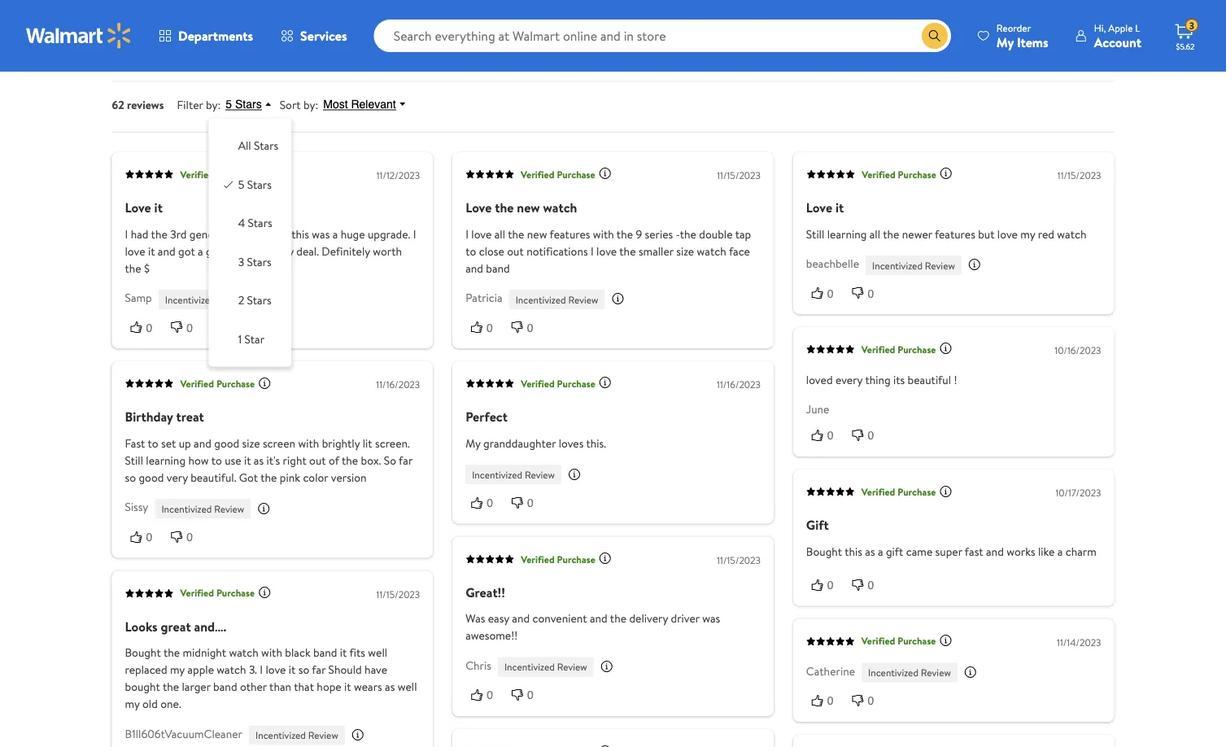 Task type: locate. For each thing, give the bounding box(es) containing it.
1 vertical spatial size
[[242, 436, 260, 451]]

1 horizontal spatial was
[[703, 611, 721, 627]]

incentivized for i had the 3rd generation watch so this was a huge upgrade. i love it and got a great black friday deal. definitely worth the $
[[165, 293, 215, 307]]

purchase for my granddaughter loves this.
[[557, 377, 596, 391]]

was for great!!
[[703, 611, 721, 627]]

love it up beachbelle
[[806, 199, 844, 217]]

0 vertical spatial as
[[254, 453, 264, 469]]

apple
[[1109, 21, 1133, 35]]

incentivized review down the beautiful. in the left bottom of the page
[[161, 502, 244, 516]]

other
[[240, 679, 267, 695]]

band up should
[[313, 645, 337, 661]]

bought for looks great and….
[[125, 645, 161, 661]]

brightly
[[322, 436, 360, 451]]

love
[[471, 226, 492, 242], [998, 226, 1018, 242], [125, 243, 145, 259], [597, 243, 617, 259], [266, 662, 286, 678]]

so
[[384, 453, 396, 469]]

incentivized left reorder
[[920, 32, 970, 46]]

verified purchase for was easy and convenient and the delivery driver was awesome!!
[[521, 552, 596, 566]]

0 vertical spatial bought
[[806, 544, 842, 560]]

incentivized review for i had the 3rd generation watch so this was a huge upgrade. i love it and got a great black friday deal. definitely worth the $
[[165, 293, 248, 307]]

incentivized review for still learning all the newer features but love my red watch
[[873, 259, 955, 272]]

got
[[178, 243, 195, 259]]

incentivized down than
[[256, 729, 306, 743]]

1 horizontal spatial bought
[[806, 544, 842, 560]]

incentivized review for was easy and convenient and the delivery driver was awesome!!
[[505, 661, 587, 674]]

purchase
[[216, 168, 255, 181], [557, 168, 596, 181], [898, 168, 936, 181], [898, 343, 936, 357], [216, 377, 255, 391], [557, 377, 596, 391], [898, 485, 936, 499], [557, 552, 596, 566], [216, 587, 255, 600], [898, 634, 936, 648]]

size left screen
[[242, 436, 260, 451]]

watch left 3.
[[217, 662, 246, 678]]

0 horizontal spatial bought
[[125, 645, 161, 661]]

0 horizontal spatial band
[[213, 679, 237, 695]]

was inside was easy and convenient and the delivery driver was awesome!!
[[703, 611, 721, 627]]

incentivized down very
[[161, 502, 212, 516]]

well up have
[[368, 645, 388, 661]]

1 horizontal spatial features
[[935, 226, 976, 242]]

love for learning
[[806, 199, 833, 217]]

incentivized down granddaughter
[[472, 468, 523, 482]]

out left of
[[309, 453, 326, 469]]

incentivized review down notifications
[[516, 293, 599, 307]]

1 horizontal spatial so
[[278, 226, 289, 242]]

watch inside i had the 3rd generation watch so this was a huge upgrade. i love it and got a great black friday deal. definitely worth the $
[[246, 226, 275, 242]]

learning
[[827, 226, 867, 242], [146, 453, 186, 469]]

stars right all
[[254, 138, 279, 154]]

1 horizontal spatial 5
[[238, 177, 244, 193]]

out
[[507, 243, 524, 259], [309, 453, 326, 469]]

1 vertical spatial still
[[125, 453, 143, 469]]

black
[[235, 243, 261, 259]]

the left 9 at the top right of page
[[617, 226, 633, 242]]

love for love
[[466, 199, 492, 217]]

my left apple
[[170, 662, 185, 678]]

1 vertical spatial with
[[298, 436, 319, 451]]

purchase for i love all the new features with the 9 series -the double tap to close out notifications i love the smaller size watch face and band
[[557, 168, 596, 181]]

1 vertical spatial incentivized review information image
[[257, 502, 270, 515]]

features for love the new watch
[[550, 226, 590, 242]]

1 vertical spatial bought
[[125, 645, 161, 661]]

had
[[131, 226, 148, 242]]

hope
[[317, 679, 342, 695]]

1 vertical spatial band
[[313, 645, 337, 661]]

watch down double
[[697, 243, 727, 259]]

0 horizontal spatial incentivized review information image
[[257, 502, 270, 515]]

stars
[[235, 98, 262, 111], [254, 138, 279, 154], [247, 177, 272, 193], [248, 216, 272, 231], [247, 254, 272, 270], [247, 293, 272, 309]]

reorder my items
[[997, 21, 1049, 51]]

its
[[894, 372, 905, 388]]

purchase for still learning all the newer features but love my red watch
[[898, 168, 936, 181]]

0 vertical spatial so
[[278, 226, 289, 242]]

love up had
[[125, 199, 151, 217]]

3 stars
[[238, 254, 272, 270]]

the left $
[[125, 260, 141, 276]]

1 horizontal spatial size
[[677, 243, 694, 259]]

Walmart Site-Wide search field
[[374, 20, 951, 52]]

features left but
[[935, 226, 976, 242]]

1 vertical spatial learning
[[146, 453, 186, 469]]

0 vertical spatial 5
[[226, 98, 232, 111]]

incentivized down notifications
[[516, 293, 566, 307]]

by: for sort by:
[[304, 97, 318, 113]]

1 horizontal spatial with
[[298, 436, 319, 451]]

verified purchase information image for love the new watch
[[599, 167, 612, 180]]

1 vertical spatial my
[[170, 662, 185, 678]]

0 horizontal spatial to
[[148, 436, 158, 451]]

2 features from the left
[[935, 226, 976, 242]]

services button
[[267, 16, 361, 55]]

this up "deal." at left top
[[292, 226, 309, 242]]

features
[[550, 226, 590, 242], [935, 226, 976, 242]]

love up close
[[466, 199, 492, 217]]

this left gift
[[845, 544, 863, 560]]

every
[[836, 372, 863, 388]]

friday
[[264, 243, 294, 259]]

2 all from the left
[[870, 226, 881, 242]]

1 love it from the left
[[125, 199, 163, 217]]

1 horizontal spatial my
[[997, 33, 1014, 51]]

granddaughter
[[483, 436, 556, 451]]

1 features from the left
[[550, 226, 590, 242]]

was
[[312, 226, 330, 242], [703, 611, 721, 627]]

0 horizontal spatial all
[[495, 226, 505, 242]]

my left items
[[997, 33, 1014, 51]]

review for bought the midnight watch with black band it fits well replaced my apple watch 3.   i love it so far should have bought the larger band other than that hope it wears as well my old one.
[[308, 729, 338, 743]]

by: right sort
[[304, 97, 318, 113]]

2 horizontal spatial band
[[486, 260, 510, 276]]

1 horizontal spatial love
[[466, 199, 492, 217]]

0 horizontal spatial this
[[292, 226, 309, 242]]

0 vertical spatial still
[[806, 226, 825, 242]]

Search search field
[[374, 20, 951, 52]]

0 horizontal spatial out
[[309, 453, 326, 469]]

1 vertical spatial good
[[139, 470, 164, 486]]

incentivized review information image for great!!
[[600, 660, 613, 673]]

incentivized down got
[[165, 293, 215, 307]]

2 vertical spatial so
[[298, 662, 309, 678]]

love inside bought the midnight watch with black band it fits well replaced my apple watch 3.   i love it so far should have bought the larger band other than that hope it wears as well my old one.
[[266, 662, 286, 678]]

all left newer on the top right of page
[[870, 226, 881, 242]]

it inside i had the 3rd generation watch so this was a huge upgrade. i love it and got a great black friday deal. definitely worth the $
[[148, 243, 155, 259]]

verified for my granddaughter loves this.
[[521, 377, 555, 391]]

4 stars
[[238, 216, 272, 231]]

-
[[676, 226, 680, 242]]

as left it's
[[254, 453, 264, 469]]

all for the
[[495, 226, 505, 242]]

1 horizontal spatial 11/16/2023
[[717, 378, 761, 392]]

1 love from the left
[[125, 199, 151, 217]]

1 horizontal spatial love it
[[806, 199, 844, 217]]

1 horizontal spatial good
[[214, 436, 239, 451]]

verified for i had the 3rd generation watch so this was a huge upgrade. i love it and got a great black friday deal. definitely worth the $
[[180, 168, 214, 181]]

departments
[[178, 27, 253, 45]]

far inside fast to set up and good size screen with brightly lit screen. still learning how to use it as it's right out of the box. so far so good very beautiful. got the pink color version
[[399, 453, 413, 469]]

and….
[[194, 618, 227, 636]]

purchase for bought this as a gift came super fast and works like a charm
[[898, 485, 936, 499]]

1 vertical spatial out
[[309, 453, 326, 469]]

5 stars inside option group
[[238, 177, 272, 193]]

my left old
[[125, 696, 140, 712]]

i love all the new features with the 9 series -the double tap to close out notifications i love the smaller size watch face and band
[[466, 226, 751, 276]]

0 vertical spatial my
[[1021, 226, 1036, 242]]

learning up beachbelle
[[827, 226, 867, 242]]

the
[[495, 199, 514, 217], [151, 226, 167, 242], [508, 226, 524, 242], [617, 226, 633, 242], [680, 226, 697, 242], [883, 226, 900, 242], [620, 243, 636, 259], [125, 260, 141, 276], [342, 453, 358, 469], [261, 470, 277, 486], [610, 611, 627, 627], [164, 645, 180, 661], [163, 679, 179, 695]]

i
[[125, 226, 128, 242], [413, 226, 416, 242], [466, 226, 469, 242], [591, 243, 594, 259], [260, 662, 263, 678]]

1 horizontal spatial great
[[206, 243, 232, 259]]

0 vertical spatial 3
[[1190, 18, 1195, 32]]

my down perfect
[[466, 436, 481, 451]]

0 horizontal spatial 5
[[226, 98, 232, 111]]

with left black
[[261, 645, 282, 661]]

thing
[[866, 372, 891, 388]]

verified purchase information image down 'star'
[[258, 377, 271, 390]]

bought inside bought the midnight watch with black band it fits well replaced my apple watch 3.   i love it so far should have bought the larger band other than that hope it wears as well my old one.
[[125, 645, 161, 661]]

verified purchase information image for perfect
[[599, 377, 612, 390]]

all
[[495, 226, 505, 242], [870, 226, 881, 242]]

huge
[[341, 226, 365, 242]]

love up close
[[471, 226, 492, 242]]

birthday
[[125, 408, 173, 426]]

than
[[269, 679, 291, 695]]

incentivized review information image down wears on the left of the page
[[351, 729, 364, 742]]

far inside bought the midnight watch with black band it fits well replaced my apple watch 3.   i love it so far should have bought the larger band other than that hope it wears as well my old one.
[[312, 662, 326, 678]]

2 horizontal spatial love
[[806, 199, 833, 217]]

double
[[699, 226, 733, 242]]

loves
[[559, 436, 584, 451]]

2 horizontal spatial my
[[1021, 226, 1036, 242]]

review
[[972, 32, 1003, 46], [925, 259, 955, 272], [218, 293, 248, 307], [568, 293, 599, 307], [525, 468, 555, 482], [214, 502, 244, 516], [557, 661, 587, 674], [921, 666, 951, 680], [308, 729, 338, 743]]

a left gift
[[878, 544, 884, 560]]

reorder
[[997, 21, 1031, 35]]

was up "deal." at left top
[[312, 226, 330, 242]]

0 vertical spatial my
[[997, 33, 1014, 51]]

0 vertical spatial verified purchase information image
[[258, 377, 271, 390]]

2 vertical spatial to
[[211, 453, 222, 469]]

incentivized review down that
[[256, 729, 338, 743]]

watch up black on the top left of page
[[246, 226, 275, 242]]

0 horizontal spatial size
[[242, 436, 260, 451]]

0 vertical spatial great
[[206, 243, 232, 259]]

2 horizontal spatial incentivized review information image
[[964, 666, 977, 679]]

incentivized review information image for looks great and….
[[351, 729, 364, 742]]

incentivized down awesome!!
[[505, 661, 555, 674]]

0 horizontal spatial learning
[[146, 453, 186, 469]]

option group
[[222, 132, 279, 354]]

5 right 5 stars option
[[238, 177, 244, 193]]

incentivized review information image
[[968, 258, 981, 271], [612, 293, 625, 306], [600, 660, 613, 673], [351, 729, 364, 742]]

very
[[167, 470, 188, 486]]

incentivized review information image down but
[[968, 258, 981, 271]]

incentivized review up 1
[[165, 293, 248, 307]]

0 horizontal spatial far
[[312, 662, 326, 678]]

still down fast
[[125, 453, 143, 469]]

review for still learning all the newer features but love my red watch
[[925, 259, 955, 272]]

that
[[294, 679, 314, 695]]

all inside i love all the new features with the 9 series -the double tap to close out notifications i love the smaller size watch face and band
[[495, 226, 505, 242]]

love up than
[[266, 662, 286, 678]]

1 vertical spatial my
[[466, 436, 481, 451]]

bought for gift
[[806, 544, 842, 560]]

incentivized review for fast to set up and good size screen with brightly lit screen. still learning how to use it as it's right out of the box. so far so good very beautiful. got the pink color version
[[161, 502, 244, 516]]

size inside fast to set up and good size screen with brightly lit screen. still learning how to use it as it's right out of the box. so far so good very beautiful. got the pink color version
[[242, 436, 260, 451]]

sissy
[[125, 499, 148, 515]]

by: for filter by:
[[206, 97, 221, 113]]

learning inside fast to set up and good size screen with brightly lit screen. still learning how to use it as it's right out of the box. so far so good very beautiful. got the pink color version
[[146, 453, 186, 469]]

search icon image
[[929, 29, 942, 42]]

0 button
[[806, 285, 847, 302], [847, 285, 887, 302], [125, 319, 165, 336], [165, 319, 206, 336], [466, 319, 506, 336], [506, 319, 547, 336], [806, 427, 847, 444], [847, 427, 887, 444], [466, 495, 506, 511], [506, 495, 547, 511], [125, 529, 165, 545], [165, 529, 206, 545], [806, 577, 847, 593], [847, 577, 887, 593], [466, 687, 506, 704], [506, 687, 547, 704], [806, 693, 847, 709], [847, 693, 887, 709]]

so
[[278, 226, 289, 242], [125, 470, 136, 486], [298, 662, 309, 678]]

2 vertical spatial incentivized review information image
[[964, 666, 977, 679]]

0 horizontal spatial features
[[550, 226, 590, 242]]

far up hope
[[312, 662, 326, 678]]

so up friday
[[278, 226, 289, 242]]

fits
[[350, 645, 365, 661]]

1 by: from the left
[[206, 97, 221, 113]]

2 horizontal spatial so
[[298, 662, 309, 678]]

3
[[1190, 18, 1195, 32], [238, 254, 244, 270]]

0 vertical spatial out
[[507, 243, 524, 259]]

0 horizontal spatial still
[[125, 453, 143, 469]]

verified purchase information image
[[258, 377, 271, 390], [599, 552, 612, 565]]

5 right filter by:
[[226, 98, 232, 111]]

1 horizontal spatial out
[[507, 243, 524, 259]]

band left other
[[213, 679, 237, 695]]

incentivized for fast to set up and good size screen with brightly lit screen. still learning how to use it as it's right out of the box. so far so good very beautiful. got the pink color version
[[161, 502, 212, 516]]

features up notifications
[[550, 226, 590, 242]]

out right close
[[507, 243, 524, 259]]

this
[[292, 226, 309, 242], [845, 544, 863, 560]]

incentivized review for bought the midnight watch with black band it fits well replaced my apple watch 3.   i love it so far should have bought the larger band other than that hope it wears as well my old one.
[[256, 729, 338, 743]]

and down close
[[466, 260, 483, 276]]

love right but
[[998, 226, 1018, 242]]

great inside i had the 3rd generation watch so this was a huge upgrade. i love it and got a great black friday deal. definitely worth the $
[[206, 243, 232, 259]]

0 vertical spatial with
[[593, 226, 614, 242]]

5 stars right 5 stars option
[[238, 177, 272, 193]]

1 vertical spatial 5 stars
[[238, 177, 272, 193]]

still up beachbelle
[[806, 226, 825, 242]]

pink
[[280, 470, 300, 486]]

2 vertical spatial with
[[261, 645, 282, 661]]

bought this as a gift came super fast and works like a charm
[[806, 544, 1097, 560]]

2 11/16/2023 from the left
[[717, 378, 761, 392]]

use
[[225, 453, 241, 469]]

0 horizontal spatial was
[[312, 226, 330, 242]]

2 love it from the left
[[806, 199, 844, 217]]

love it up had
[[125, 199, 163, 217]]

bought down gift
[[806, 544, 842, 560]]

loved every thing its beautiful !
[[806, 372, 958, 388]]

all up close
[[495, 226, 505, 242]]

0 horizontal spatial great
[[161, 618, 191, 636]]

5 stars up all
[[226, 98, 262, 111]]

a
[[333, 226, 338, 242], [198, 243, 203, 259], [878, 544, 884, 560], [1058, 544, 1063, 560]]

well
[[368, 645, 388, 661], [398, 679, 417, 695]]

1 all from the left
[[495, 226, 505, 242]]

1 horizontal spatial verified purchase information image
[[599, 552, 612, 565]]

11/16/2023 up screen.
[[376, 378, 420, 392]]

i down love the new watch
[[466, 226, 469, 242]]

and right fast
[[986, 544, 1004, 560]]

have
[[365, 662, 388, 678]]

review for was easy and convenient and the delivery driver was awesome!!
[[557, 661, 587, 674]]

size
[[677, 243, 694, 259], [242, 436, 260, 451]]

0 vertical spatial incentivized review information image
[[568, 468, 581, 481]]

verified purchase information image
[[599, 167, 612, 180], [940, 167, 953, 180], [940, 343, 953, 356], [599, 377, 612, 390], [940, 485, 953, 498], [258, 586, 271, 599], [940, 634, 953, 647], [599, 745, 612, 747]]

notifications
[[527, 243, 588, 259]]

my
[[997, 33, 1014, 51], [466, 436, 481, 451]]

and inside fast to set up and good size screen with brightly lit screen. still learning how to use it as it's right out of the box. so far so good very beautiful. got the pink color version
[[194, 436, 212, 451]]

1 vertical spatial great
[[161, 618, 191, 636]]

still
[[806, 226, 825, 242], [125, 453, 143, 469]]

stars inside dropdown button
[[235, 98, 262, 111]]

0 horizontal spatial verified purchase information image
[[258, 377, 271, 390]]

0 horizontal spatial love
[[125, 199, 151, 217]]

a right like
[[1058, 544, 1063, 560]]

love inside i had the 3rd generation watch so this was a huge upgrade. i love it and got a great black friday deal. definitely worth the $
[[125, 243, 145, 259]]

to left use
[[211, 453, 222, 469]]

0 horizontal spatial with
[[261, 645, 282, 661]]

the inside was easy and convenient and the delivery driver was awesome!!
[[610, 611, 627, 627]]

62 reviews
[[112, 97, 164, 113]]

0 vertical spatial band
[[486, 260, 510, 276]]

stars down the 4 stars
[[247, 254, 272, 270]]

2 horizontal spatial to
[[466, 243, 476, 259]]

incentivized review down convenient
[[505, 661, 587, 674]]

incentivized for i love all the new features with the 9 series -the double tap to close out notifications i love the smaller size watch face and band
[[516, 293, 566, 307]]

0 vertical spatial learning
[[827, 226, 867, 242]]

incentivized review for i love all the new features with the 9 series -the double tap to close out notifications i love the smaller size watch face and band
[[516, 293, 599, 307]]

11/16/2023
[[376, 378, 420, 392], [717, 378, 761, 392]]

band down close
[[486, 260, 510, 276]]

as inside fast to set up and good size screen with brightly lit screen. still learning how to use it as it's right out of the box. so far so good very beautiful. got the pink color version
[[254, 453, 264, 469]]

0 vertical spatial to
[[466, 243, 476, 259]]

2 by: from the left
[[304, 97, 318, 113]]

incentivized review information image
[[568, 468, 581, 481], [257, 502, 270, 515], [964, 666, 977, 679]]

midnight
[[183, 645, 226, 661]]

newer
[[902, 226, 933, 242]]

0 vertical spatial well
[[368, 645, 388, 661]]

10/17/2023
[[1056, 486, 1102, 500]]

0 vertical spatial size
[[677, 243, 694, 259]]

gift
[[806, 516, 829, 534]]

generation
[[190, 226, 243, 242]]

0 vertical spatial good
[[214, 436, 239, 451]]

2 love from the left
[[466, 199, 492, 217]]

departments button
[[145, 16, 267, 55]]

1 horizontal spatial well
[[398, 679, 417, 695]]

stars up all
[[235, 98, 262, 111]]

3 love from the left
[[806, 199, 833, 217]]

with left 9 at the top right of page
[[593, 226, 614, 242]]

1 vertical spatial 3
[[238, 254, 244, 270]]

to left close
[[466, 243, 476, 259]]

was for love it
[[312, 226, 330, 242]]

new inside i love all the new features with the 9 series -the double tap to close out notifications i love the smaller size watch face and band
[[527, 226, 547, 242]]

as right wears on the left of the page
[[385, 679, 395, 695]]

as left gift
[[865, 544, 875, 560]]

verified purchase for my granddaughter loves this.
[[521, 377, 596, 391]]

1 vertical spatial far
[[312, 662, 326, 678]]

bought up replaced
[[125, 645, 161, 661]]

convenient
[[533, 611, 587, 627]]

looks great and….
[[125, 618, 227, 636]]

1 vertical spatial as
[[865, 544, 875, 560]]

1 vertical spatial well
[[398, 679, 417, 695]]

band
[[486, 260, 510, 276], [313, 645, 337, 661], [213, 679, 237, 695]]

incentivized review information image down was easy and convenient and the delivery driver was awesome!!
[[600, 660, 613, 673]]

0 horizontal spatial 11/16/2023
[[376, 378, 420, 392]]

incentivized review information image for love the new watch
[[612, 293, 625, 306]]

so up the sissy
[[125, 470, 136, 486]]

great left and….
[[161, 618, 191, 636]]

came
[[906, 544, 933, 560]]

my left the red at top right
[[1021, 226, 1036, 242]]

0 vertical spatial 5 stars
[[226, 98, 262, 111]]

verified purchase information image up was easy and convenient and the delivery driver was awesome!!
[[599, 552, 612, 565]]

1 horizontal spatial as
[[385, 679, 395, 695]]

5 Stars radio
[[222, 177, 235, 190]]

11/15/2023 for looks great and….
[[376, 588, 420, 602]]

1 horizontal spatial all
[[870, 226, 881, 242]]

1 horizontal spatial to
[[211, 453, 222, 469]]

0 vertical spatial was
[[312, 226, 330, 242]]

3 up the $5.62
[[1190, 18, 1195, 32]]

verified purchase for fast to set up and good size screen with brightly lit screen. still learning how to use it as it's right out of the box. so far so good very beautiful. got the pink color version
[[180, 377, 255, 391]]

verified for bought the midnight watch with black band it fits well replaced my apple watch 3.   i love it so far should have bought the larger band other than that hope it wears as well my old one.
[[180, 587, 214, 600]]

color
[[303, 470, 328, 486]]

love it
[[125, 199, 163, 217], [806, 199, 844, 217]]

1 11/16/2023 from the left
[[376, 378, 420, 392]]

0 horizontal spatial as
[[254, 453, 264, 469]]

fast
[[965, 544, 984, 560]]

the down 9 at the top right of page
[[620, 243, 636, 259]]

definitely
[[322, 243, 370, 259]]

option group containing all stars
[[222, 132, 279, 354]]

features inside i love all the new features with the 9 series -the double tap to close out notifications i love the smaller size watch face and band
[[550, 226, 590, 242]]

and up how
[[194, 436, 212, 451]]

the left the delivery
[[610, 611, 627, 627]]

2 vertical spatial as
[[385, 679, 395, 695]]

5
[[226, 98, 232, 111], [238, 177, 244, 193]]

and left got
[[158, 243, 175, 259]]

was inside i had the 3rd generation watch so this was a huge upgrade. i love it and got a great black friday deal. definitely worth the $
[[312, 226, 330, 242]]

a left the huge
[[333, 226, 338, 242]]

11/16/2023 left loved
[[717, 378, 761, 392]]

the down it's
[[261, 470, 277, 486]]

good left very
[[139, 470, 164, 486]]

0 vertical spatial this
[[292, 226, 309, 242]]

walmart image
[[26, 23, 132, 49]]

1 horizontal spatial incentivized review information image
[[568, 468, 581, 481]]

but
[[978, 226, 995, 242]]

1 vertical spatial was
[[703, 611, 721, 627]]



Task type: vqa. For each thing, say whether or not it's contained in the screenshot.


Task type: describe. For each thing, give the bounding box(es) containing it.
face
[[729, 243, 750, 259]]

most relevant
[[323, 98, 396, 111]]

1 horizontal spatial learning
[[827, 226, 867, 242]]

my inside reorder my items
[[997, 33, 1014, 51]]

11/15/2023 for great!!
[[717, 554, 761, 567]]

red
[[1038, 226, 1055, 242]]

purchase for bought the midnight watch with black band it fits well replaced my apple watch 3.   i love it so far should have bought the larger band other than that hope it wears as well my old one.
[[216, 587, 255, 600]]

and right convenient
[[590, 611, 608, 627]]

band inside i love all the new features with the 9 series -the double tap to close out notifications i love the smaller size watch face and band
[[486, 260, 510, 276]]

stars right 4
[[248, 216, 272, 231]]

perfect
[[466, 408, 508, 426]]

watch inside i love all the new features with the 9 series -the double tap to close out notifications i love the smaller size watch face and band
[[697, 243, 727, 259]]

11/14/2023
[[1057, 636, 1102, 649]]

it's
[[267, 453, 280, 469]]

watch right the red at top right
[[1057, 226, 1087, 242]]

1 horizontal spatial my
[[170, 662, 185, 678]]

watch up 3.
[[229, 645, 259, 661]]

review for i love all the new features with the 9 series -the double tap to close out notifications i love the smaller size watch face and band
[[568, 293, 599, 307]]

screen.
[[375, 436, 410, 451]]

l
[[1136, 21, 1140, 35]]

june
[[806, 402, 830, 418]]

2 stars
[[238, 293, 272, 309]]

and right easy on the bottom
[[512, 611, 530, 627]]

i inside bought the midnight watch with black band it fits well replaced my apple watch 3.   i love it so far should have bought the larger band other than that hope it wears as well my old one.
[[260, 662, 263, 678]]

this inside i had the 3rd generation watch so this was a huge upgrade. i love it and got a great black friday deal. definitely worth the $
[[292, 226, 309, 242]]

5 stars inside dropdown button
[[226, 98, 262, 111]]

so inside i had the 3rd generation watch so this was a huge upgrade. i love it and got a great black friday deal. definitely worth the $
[[278, 226, 289, 242]]

verified purchase for i had the 3rd generation watch so this was a huge upgrade. i love it and got a great black friday deal. definitely worth the $
[[180, 168, 255, 181]]

lit
[[363, 436, 372, 451]]

tap
[[735, 226, 751, 242]]

2 vertical spatial band
[[213, 679, 237, 695]]

incentivized for was easy and convenient and the delivery driver was awesome!!
[[505, 661, 555, 674]]

i left had
[[125, 226, 128, 242]]

still inside fast to set up and good size screen with brightly lit screen. still learning how to use it as it's right out of the box. so far so good very beautiful. got the pink color version
[[125, 453, 143, 469]]

love left smaller
[[597, 243, 617, 259]]

out inside i love all the new features with the 9 series -the double tap to close out notifications i love the smaller size watch face and band
[[507, 243, 524, 259]]

9
[[636, 226, 642, 242]]

2
[[238, 293, 244, 309]]

stars right 5 stars option
[[247, 177, 272, 193]]

screen
[[263, 436, 295, 451]]

verified for was easy and convenient and the delivery driver was awesome!!
[[521, 552, 555, 566]]

easy
[[488, 611, 509, 627]]

0 horizontal spatial good
[[139, 470, 164, 486]]

purchase for i had the 3rd generation watch so this was a huge upgrade. i love it and got a great black friday deal. definitely worth the $
[[216, 168, 255, 181]]

filter
[[177, 97, 203, 113]]

features for love it
[[935, 226, 976, 242]]

the left 3rd
[[151, 226, 167, 242]]

b1ll606tvacuumcleaner
[[125, 726, 243, 742]]

smaller
[[639, 243, 674, 259]]

verified purchase for still learning all the newer features but love my red watch
[[862, 168, 936, 181]]

driver
[[671, 611, 700, 627]]

size inside i love all the new features with the 9 series -the double tap to close out notifications i love the smaller size watch face and band
[[677, 243, 694, 259]]

the up close
[[495, 199, 514, 217]]

close
[[479, 243, 505, 259]]

10/16/2023
[[1055, 344, 1102, 358]]

series
[[645, 226, 673, 242]]

reviews
[[127, 97, 164, 113]]

it inside fast to set up and good size screen with brightly lit screen. still learning how to use it as it's right out of the box. so far so good very beautiful. got the pink color version
[[244, 453, 251, 469]]

5 stars button
[[221, 97, 280, 112]]

version
[[331, 470, 367, 486]]

incentivized right catherine
[[868, 666, 919, 680]]

how
[[188, 453, 209, 469]]

with inside i love all the new features with the 9 series -the double tap to close out notifications i love the smaller size watch face and band
[[593, 226, 614, 242]]

so inside fast to set up and good size screen with brightly lit screen. still learning how to use it as it's right out of the box. so far so good very beautiful. got the pink color version
[[125, 470, 136, 486]]

love for had
[[125, 199, 151, 217]]

apple
[[188, 662, 214, 678]]

out inside fast to set up and good size screen with brightly lit screen. still learning how to use it as it's right out of the box. so far so good very beautiful. got the pink color version
[[309, 453, 326, 469]]

set
[[161, 436, 176, 451]]

items
[[1017, 33, 1049, 51]]

$5.62
[[1177, 41, 1195, 52]]

i right upgrade.
[[413, 226, 416, 242]]

sort
[[280, 97, 301, 113]]

sort by:
[[280, 97, 318, 113]]

one.
[[160, 696, 181, 712]]

hi, apple l account
[[1094, 21, 1142, 51]]

incentivized for bought the midnight watch with black band it fits well replaced my apple watch 3.   i love it so far should have bought the larger band other than that hope it wears as well my old one.
[[256, 729, 306, 743]]

as inside bought the midnight watch with black band it fits well replaced my apple watch 3.   i love it so far should have bought the larger band other than that hope it wears as well my old one.
[[385, 679, 395, 695]]

verified for bought this as a gift came super fast and works like a charm
[[862, 485, 896, 499]]

was
[[466, 611, 485, 627]]

1
[[238, 332, 242, 347]]

up
[[179, 436, 191, 451]]

star
[[245, 332, 265, 347]]

wears
[[354, 679, 382, 695]]

all stars
[[238, 138, 279, 154]]

all for it
[[870, 226, 881, 242]]

to inside i love all the new features with the 9 series -the double tap to close out notifications i love the smaller size watch face and band
[[466, 243, 476, 259]]

replaced
[[125, 662, 167, 678]]

$
[[144, 260, 150, 276]]

love it for had
[[125, 199, 163, 217]]

loved
[[806, 372, 833, 388]]

3 for 3 stars
[[238, 254, 244, 270]]

incentivized review information image for sissy
[[257, 502, 270, 515]]

treat
[[176, 408, 204, 426]]

right
[[283, 453, 307, 469]]

verified purchase information image for looks great and….
[[258, 586, 271, 599]]

beachbelle
[[806, 256, 859, 272]]

worth
[[373, 243, 402, 259]]

purchase for fast to set up and good size screen with brightly lit screen. still learning how to use it as it's right out of the box. so far so good very beautiful. got the pink color version
[[216, 377, 255, 391]]

watch up notifications
[[543, 199, 577, 217]]

verified purchase for bought the midnight watch with black band it fits well replaced my apple watch 3.   i love it so far should have bought the larger band other than that hope it wears as well my old one.
[[180, 587, 255, 600]]

beautiful.
[[191, 470, 236, 486]]

incentivized review left items
[[920, 32, 1003, 46]]

box.
[[361, 453, 381, 469]]

catherine
[[806, 663, 855, 679]]

filter by:
[[177, 97, 221, 113]]

bought
[[125, 679, 160, 695]]

so inside bought the midnight watch with black band it fits well replaced my apple watch 3.   i love it so far should have bought the larger band other than that hope it wears as well my old one.
[[298, 662, 309, 678]]

11/16/2023 for birthday treat
[[376, 378, 420, 392]]

fast
[[125, 436, 145, 451]]

verified for fast to set up and good size screen with brightly lit screen. still learning how to use it as it's right out of the box. so far so good very beautiful. got the pink color version
[[180, 377, 214, 391]]

verified for still learning all the newer features but love my red watch
[[862, 168, 896, 181]]

and inside i love all the new features with the 9 series -the double tap to close out notifications i love the smaller size watch face and band
[[466, 260, 483, 276]]

the left double
[[680, 226, 697, 242]]

0 horizontal spatial well
[[368, 645, 388, 661]]

5 inside 5 stars dropdown button
[[226, 98, 232, 111]]

charm
[[1066, 544, 1097, 560]]

beautiful
[[908, 372, 951, 388]]

love the new watch
[[466, 199, 577, 217]]

verified purchase information image for catherine
[[940, 634, 953, 647]]

like
[[1038, 544, 1055, 560]]

incentivized for still learning all the newer features but love my red watch
[[873, 259, 923, 272]]

chris
[[466, 658, 492, 674]]

verified purchase for bought this as a gift came super fast and works like a charm
[[862, 485, 936, 499]]

1 vertical spatial this
[[845, 544, 863, 560]]

incentivized review information image for love it
[[968, 258, 981, 271]]

stars right "2"
[[247, 293, 272, 309]]

love it for learning
[[806, 199, 844, 217]]

11/15/2023 for love it
[[1058, 169, 1102, 183]]

the left newer on the top right of page
[[883, 226, 900, 242]]

great!!
[[466, 584, 506, 602]]

incentivized review information image for catherine
[[964, 666, 977, 679]]

deal.
[[296, 243, 319, 259]]

was easy and convenient and the delivery driver was awesome!!
[[466, 611, 721, 644]]

super
[[936, 544, 963, 560]]

1 vertical spatial 5
[[238, 177, 244, 193]]

and inside i had the 3rd generation watch so this was a huge upgrade. i love it and got a great black friday deal. definitely worth the $
[[158, 243, 175, 259]]

i right notifications
[[591, 243, 594, 259]]

with inside bought the midnight watch with black band it fits well replaced my apple watch 3.   i love it so far should have bought the larger band other than that hope it wears as well my old one.
[[261, 645, 282, 661]]

incentivized review down granddaughter
[[472, 468, 555, 482]]

review for fast to set up and good size screen with brightly lit screen. still learning how to use it as it's right out of the box. so far so good very beautiful. got the pink color version
[[214, 502, 244, 516]]

11/16/2023 for perfect
[[717, 378, 761, 392]]

11/15/2023 for love the new watch
[[717, 169, 761, 183]]

fast to set up and good size screen with brightly lit screen. still learning how to use it as it's right out of the box. so far so good very beautiful. got the pink color version
[[125, 436, 413, 486]]

old
[[142, 696, 158, 712]]

verified purchase information image for love it
[[940, 167, 953, 180]]

awesome!!
[[466, 628, 518, 644]]

11/12/2023
[[377, 169, 420, 183]]

1 horizontal spatial still
[[806, 226, 825, 242]]

bought the midnight watch with black band it fits well replaced my apple watch 3.   i love it so far should have bought the larger band other than that hope it wears as well my old one.
[[125, 645, 417, 712]]

0 vertical spatial new
[[517, 199, 540, 217]]

the right of
[[342, 453, 358, 469]]

the down love the new watch
[[508, 226, 524, 242]]

verified purchase information image for gift
[[940, 485, 953, 498]]

this.
[[586, 436, 606, 451]]

should
[[328, 662, 362, 678]]

most
[[323, 98, 348, 111]]

1 star
[[238, 332, 265, 347]]

purchase for was easy and convenient and the delivery driver was awesome!!
[[557, 552, 596, 566]]

verified for i love all the new features with the 9 series -the double tap to close out notifications i love the smaller size watch face and band
[[521, 168, 555, 181]]

the down looks great and…. in the bottom of the page
[[164, 645, 180, 661]]

with inside fast to set up and good size screen with brightly lit screen. still learning how to use it as it's right out of the box. so far so good very beautiful. got the pink color version
[[298, 436, 319, 451]]

2 vertical spatial my
[[125, 696, 140, 712]]

62
[[112, 97, 124, 113]]

verified purchase for i love all the new features with the 9 series -the double tap to close out notifications i love the smaller size watch face and band
[[521, 168, 596, 181]]

2 horizontal spatial as
[[865, 544, 875, 560]]

incentivized review right catherine
[[868, 666, 951, 680]]

the up "one."
[[163, 679, 179, 695]]

1 vertical spatial to
[[148, 436, 158, 451]]

works
[[1007, 544, 1036, 560]]

verified purchase information image for birthday treat
[[258, 377, 271, 390]]

birthday treat
[[125, 408, 204, 426]]

verified purchase information image for great!!
[[599, 552, 612, 565]]

a right got
[[198, 243, 203, 259]]

review for i had the 3rd generation watch so this was a huge upgrade. i love it and got a great black friday deal. definitely worth the $
[[218, 293, 248, 307]]

larger
[[182, 679, 211, 695]]

3 for 3
[[1190, 18, 1195, 32]]



